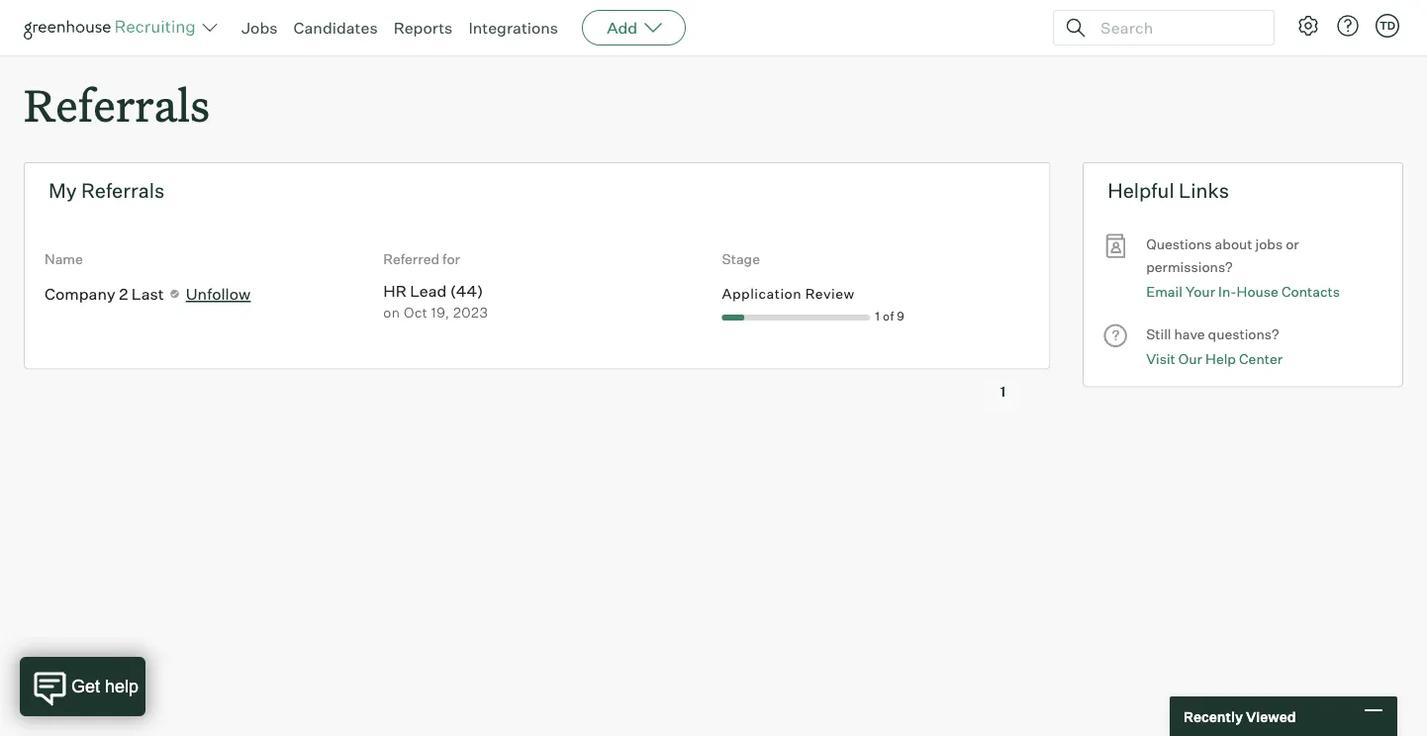 Task type: vqa. For each thing, say whether or not it's contained in the screenshot.
responsibility
no



Task type: describe. For each thing, give the bounding box(es) containing it.
2023
[[453, 304, 488, 322]]

1 button
[[988, 376, 1019, 407]]

still have questions? visit our help center
[[1147, 325, 1283, 367]]

visit
[[1147, 350, 1176, 367]]

recently viewed
[[1184, 708, 1297, 726]]

questions about jobs or permissions? email your in-house contacts
[[1147, 236, 1341, 300]]

in-
[[1219, 283, 1237, 300]]

my referrals
[[49, 178, 165, 203]]

review
[[806, 285, 855, 302]]

jobs
[[242, 18, 278, 38]]

add
[[607, 18, 638, 38]]

unfollow
[[186, 284, 251, 304]]

Search text field
[[1096, 13, 1257, 42]]

help
[[1206, 350, 1237, 367]]

questions
[[1147, 236, 1213, 253]]

helpful
[[1108, 178, 1175, 203]]

configure image
[[1297, 14, 1321, 38]]

integrations link
[[469, 18, 559, 38]]

stage
[[722, 251, 761, 268]]

company
[[45, 284, 116, 304]]

name
[[45, 251, 83, 268]]

following image
[[169, 288, 181, 300]]

permissions?
[[1147, 258, 1234, 275]]

questions?
[[1209, 325, 1280, 343]]

19,
[[432, 304, 450, 322]]

reports link
[[394, 18, 453, 38]]

add button
[[582, 10, 686, 46]]

visit our help center link
[[1147, 348, 1283, 370]]

of
[[883, 309, 895, 324]]

still
[[1147, 325, 1172, 343]]

application review
[[722, 285, 855, 302]]

viewed
[[1247, 708, 1297, 726]]

integrations
[[469, 18, 559, 38]]

candidates
[[294, 18, 378, 38]]

my
[[49, 178, 77, 203]]

referred for
[[383, 251, 460, 268]]

lead
[[410, 281, 447, 301]]

oct
[[404, 304, 428, 322]]

last
[[131, 284, 164, 304]]

greenhouse recruiting image
[[24, 16, 202, 40]]

house
[[1237, 283, 1279, 300]]

recently
[[1184, 708, 1244, 726]]

(44)
[[450, 281, 483, 301]]

helpful links
[[1108, 178, 1230, 203]]

email your in-house contacts link
[[1147, 281, 1341, 303]]



Task type: locate. For each thing, give the bounding box(es) containing it.
for
[[443, 251, 460, 268]]

2
[[119, 284, 128, 304]]

your
[[1186, 283, 1216, 300]]

on
[[383, 304, 400, 322]]

1 of 9
[[876, 309, 905, 324]]

1 for 1 of 9
[[876, 309, 881, 324]]

1 for 1
[[1001, 383, 1006, 400]]

links
[[1179, 178, 1230, 203]]

referrals right my
[[81, 178, 165, 203]]

or
[[1287, 236, 1300, 253]]

td button
[[1376, 14, 1400, 38]]

0 horizontal spatial 1
[[876, 309, 881, 324]]

9
[[897, 309, 905, 324]]

have
[[1175, 325, 1206, 343]]

0 vertical spatial referrals
[[24, 75, 210, 134]]

jobs link
[[242, 18, 278, 38]]

contacts
[[1282, 283, 1341, 300]]

referred
[[383, 251, 440, 268]]

reports
[[394, 18, 453, 38]]

0 vertical spatial 1
[[876, 309, 881, 324]]

1 vertical spatial referrals
[[81, 178, 165, 203]]

our
[[1179, 350, 1203, 367]]

candidates link
[[294, 18, 378, 38]]

about
[[1216, 236, 1253, 253]]

1
[[876, 309, 881, 324], [1001, 383, 1006, 400]]

jobs
[[1256, 236, 1284, 253]]

td button
[[1372, 10, 1404, 42]]

1 inside '1' button
[[1001, 383, 1006, 400]]

company 2 last
[[45, 284, 164, 304]]

center
[[1240, 350, 1283, 367]]

hr
[[383, 281, 407, 301]]

referrals
[[24, 75, 210, 134], [81, 178, 165, 203]]

1 horizontal spatial 1
[[1001, 383, 1006, 400]]

email
[[1147, 283, 1183, 300]]

hr lead (44) on oct 19, 2023
[[383, 281, 488, 322]]

unfollow link
[[186, 284, 251, 304]]

1 vertical spatial 1
[[1001, 383, 1006, 400]]

referrals down greenhouse recruiting image
[[24, 75, 210, 134]]

td
[[1380, 19, 1396, 32]]

application
[[722, 285, 802, 302]]



